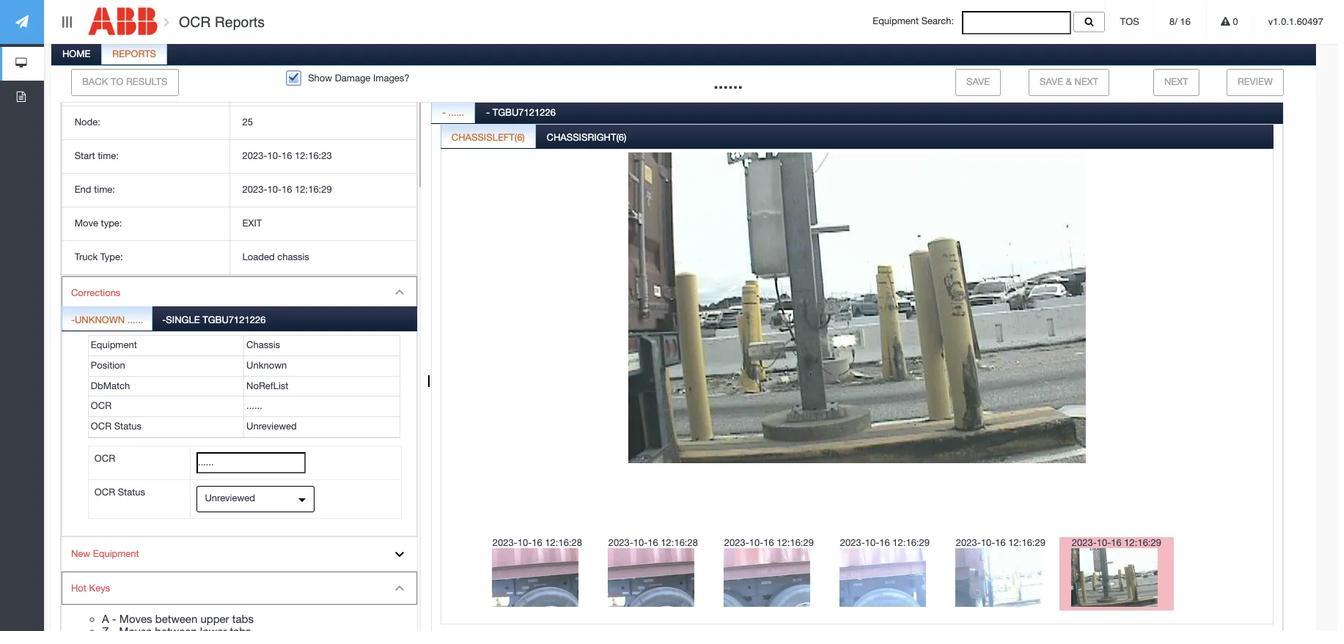 Task type: vqa. For each thing, say whether or not it's contained in the screenshot.
LicensePlate at left bottom
no



Task type: locate. For each thing, give the bounding box(es) containing it.
......
[[714, 72, 743, 92], [448, 107, 464, 118], [127, 315, 143, 326], [246, 401, 262, 412]]

chassisright(6)
[[547, 132, 627, 143]]

1 2023-10-16 12:16:28 from the left
[[493, 537, 582, 548]]

2023-10-16 12:16:29 inside row group
[[242, 184, 332, 195]]

new
[[71, 549, 90, 560]]

equipment left "search:"
[[873, 16, 919, 27]]

1 next from the left
[[1075, 76, 1099, 87]]

12:16:29 inside row group
[[295, 184, 332, 195]]

- right -unknown ......
[[162, 315, 166, 326]]

- tgbu7121226
[[486, 107, 556, 118]]

-
[[442, 107, 446, 118], [486, 107, 490, 118], [71, 315, 75, 326], [162, 315, 166, 326], [112, 613, 116, 626]]

1 horizontal spatial reports
[[215, 14, 265, 30]]

start
[[75, 150, 95, 161]]

chassisleft(6)
[[452, 132, 525, 143]]

unknown inside -unknown ...... link
[[75, 315, 125, 326]]

-unknown ......
[[71, 315, 143, 326]]

row group containing node:
[[62, 39, 417, 275]]

tab list
[[431, 99, 1283, 631], [441, 124, 1274, 631], [62, 307, 417, 537]]

next right the &
[[1075, 76, 1099, 87]]

keys
[[89, 583, 110, 594]]

12:16:29
[[295, 184, 332, 195], [777, 537, 814, 548], [893, 537, 930, 548], [1009, 537, 1046, 548], [1124, 537, 1162, 548]]

move type:
[[75, 218, 122, 229]]

1 vertical spatial time:
[[94, 184, 115, 195]]

0 vertical spatial status
[[114, 421, 142, 432]]

upper
[[200, 613, 229, 626]]

ocr status up new equipment
[[94, 487, 145, 498]]

status up new equipment
[[118, 487, 145, 498]]

back to results
[[82, 76, 168, 87]]

end
[[75, 184, 91, 195]]

noreflist
[[246, 380, 288, 391]]

unknown up 'noreflist'
[[246, 360, 287, 371]]

tab list containing chassisleft(6)
[[441, 124, 1274, 631]]

1 save from the left
[[967, 76, 990, 87]]

equipment up position
[[91, 340, 137, 351]]

tab list containing - ......
[[431, 99, 1283, 631]]

next button
[[1153, 69, 1199, 96]]

tgbu7121226 up chassisleft(6)
[[493, 107, 556, 118]]

8/
[[1170, 16, 1178, 27]]

equipment for equipment
[[91, 340, 137, 351]]

hot
[[71, 583, 86, 594]]

equipment inside row group
[[91, 340, 137, 351]]

25
[[242, 117, 253, 128]]

0 horizontal spatial unknown
[[75, 315, 125, 326]]

unknown
[[75, 315, 125, 326], [246, 360, 287, 371]]

0 vertical spatial tgbu7121226
[[493, 107, 556, 118]]

1 vertical spatial reports
[[112, 48, 156, 59]]

search:
[[922, 16, 954, 27]]

review button
[[1227, 69, 1284, 96]]

unreviewed
[[246, 421, 297, 432], [205, 493, 255, 504]]

damage
[[335, 73, 371, 84]]

loaded
[[242, 251, 275, 262]]

1 horizontal spatial tgbu7121226
[[493, 107, 556, 118]]

-single tgbu7121226 link
[[154, 307, 275, 331]]

ocr status down dbmatch in the bottom left of the page
[[91, 421, 142, 432]]

12:16:28
[[545, 537, 582, 548], [661, 537, 698, 548]]

1 vertical spatial unreviewed
[[205, 493, 255, 504]]

- inside "link"
[[486, 107, 490, 118]]

2 2023-10-16 12:16:28 from the left
[[609, 537, 698, 548]]

1 horizontal spatial unknown
[[246, 360, 287, 371]]

images?
[[373, 73, 410, 84]]

0 horizontal spatial 2023-10-16 12:16:28
[[493, 537, 582, 548]]

0 horizontal spatial next
[[1075, 76, 1099, 87]]

0 horizontal spatial 12:16:28
[[545, 537, 582, 548]]

- up chassisleft(6)
[[486, 107, 490, 118]]

save & next
[[1040, 76, 1099, 87]]

0 vertical spatial unknown
[[75, 315, 125, 326]]

tgbu7121226
[[493, 107, 556, 118], [203, 315, 266, 326]]

time:
[[98, 150, 119, 161], [94, 184, 115, 195]]

0 horizontal spatial tgbu7121226
[[203, 315, 266, 326]]

1 vertical spatial tgbu7121226
[[203, 315, 266, 326]]

status
[[114, 421, 142, 432], [118, 487, 145, 498]]

save
[[967, 76, 990, 87], [1040, 76, 1063, 87]]

status down dbmatch in the bottom left of the page
[[114, 421, 142, 432]]

ocr
[[179, 14, 211, 30], [91, 401, 111, 412], [91, 421, 111, 432], [94, 453, 115, 464], [94, 487, 115, 498]]

tab list containing -unknown ......
[[62, 307, 417, 537]]

tgbu7121226 down corrections link
[[203, 315, 266, 326]]

move
[[75, 218, 98, 229]]

time: right end
[[94, 184, 115, 195]]

new equipment link
[[62, 538, 417, 572]]

unreviewed down 'noreflist'
[[246, 421, 297, 432]]

unknown down corrections
[[75, 315, 125, 326]]

reports link
[[102, 40, 166, 70]]

warning image
[[1221, 17, 1231, 26]]

2 vertical spatial equipment
[[93, 549, 139, 560]]

0 horizontal spatial reports
[[112, 48, 156, 59]]

- down corrections
[[71, 315, 75, 326]]

search image
[[1085, 17, 1094, 26]]

- for -unknown ......
[[71, 315, 75, 326]]

type:
[[100, 251, 123, 262]]

None field
[[962, 11, 1071, 34], [197, 453, 306, 474], [962, 11, 1071, 34], [197, 453, 306, 474]]

a - moves between upper tabs menu
[[61, 3, 418, 631]]

save for save
[[967, 76, 990, 87]]

- ......
[[442, 107, 464, 118]]

loaded chassis
[[242, 251, 309, 262]]

position
[[91, 360, 125, 371]]

equipment
[[873, 16, 919, 27], [91, 340, 137, 351], [93, 549, 139, 560]]

tgbu7121226 inside a - moves between upper tabs menu
[[203, 315, 266, 326]]

2 next from the left
[[1164, 76, 1188, 87]]

equipment right new
[[93, 549, 139, 560]]

menu item
[[62, 276, 417, 538]]

navigation
[[0, 0, 44, 114]]

next
[[1075, 76, 1099, 87], [1164, 76, 1188, 87]]

home link
[[52, 40, 101, 70]]

next down 8/ 16 "dropdown button"
[[1164, 76, 1188, 87]]

0 vertical spatial ocr status
[[91, 421, 142, 432]]

0 vertical spatial row group
[[62, 39, 417, 275]]

unreviewed up new equipment link
[[205, 493, 255, 504]]

back
[[82, 76, 108, 87]]

show
[[308, 73, 332, 84]]

single
[[166, 315, 200, 326]]

new equipment
[[71, 549, 139, 560]]

1 horizontal spatial save
[[1040, 76, 1063, 87]]

16
[[1180, 16, 1191, 27], [282, 150, 292, 161], [282, 184, 292, 195], [532, 537, 542, 548], [648, 537, 658, 548], [764, 537, 774, 548], [879, 537, 890, 548], [995, 537, 1006, 548], [1111, 537, 1122, 548]]

1 horizontal spatial next
[[1164, 76, 1188, 87]]

tos
[[1120, 16, 1140, 27]]

time: right start
[[98, 150, 119, 161]]

show damage images?
[[308, 73, 410, 84]]

node:
[[75, 117, 100, 128]]

chassisright(6) link
[[537, 124, 637, 153]]

1 horizontal spatial 2023-10-16 12:16:28
[[609, 537, 698, 548]]

0 horizontal spatial save
[[967, 76, 990, 87]]

2023-10-16 12:16:29
[[242, 184, 332, 195], [724, 537, 814, 548], [840, 537, 930, 548], [956, 537, 1046, 548], [1072, 537, 1162, 548]]

1 vertical spatial row group
[[89, 336, 399, 438]]

2023-10-16 12:16:28
[[493, 537, 582, 548], [609, 537, 698, 548]]

0 vertical spatial time:
[[98, 150, 119, 161]]

2023-10-16 12:16:23
[[242, 150, 332, 161]]

row group containing equipment
[[89, 336, 399, 438]]

2 save from the left
[[1040, 76, 1063, 87]]

row group
[[62, 39, 417, 275], [89, 336, 399, 438]]

equipment for equipment search:
[[873, 16, 919, 27]]

1 vertical spatial unknown
[[246, 360, 287, 371]]

2023-
[[242, 150, 267, 161], [242, 184, 267, 195], [493, 537, 518, 548], [609, 537, 633, 548], [724, 537, 749, 548], [840, 537, 865, 548], [956, 537, 981, 548], [1072, 537, 1097, 548]]

0 vertical spatial equipment
[[873, 16, 919, 27]]

save for save & next
[[1040, 76, 1063, 87]]

1 horizontal spatial 12:16:28
[[661, 537, 698, 548]]

a - moves between upper tabs
[[102, 613, 254, 626]]

a
[[102, 613, 109, 626]]

- up chassisleft(6) link
[[442, 107, 446, 118]]

reports
[[215, 14, 265, 30], [112, 48, 156, 59]]

10-
[[267, 150, 282, 161], [267, 184, 282, 195], [518, 537, 532, 548], [633, 537, 648, 548], [749, 537, 764, 548], [865, 537, 879, 548], [981, 537, 995, 548], [1097, 537, 1111, 548]]

1 vertical spatial equipment
[[91, 340, 137, 351]]

ocr status
[[91, 421, 142, 432], [94, 487, 145, 498]]

chassis
[[277, 251, 309, 262]]



Task type: describe. For each thing, give the bounding box(es) containing it.
...... tab list
[[49, 3, 1316, 631]]

1 vertical spatial status
[[118, 487, 145, 498]]

0 vertical spatial unreviewed
[[246, 421, 297, 432]]

- right a
[[112, 613, 116, 626]]

type:
[[101, 218, 122, 229]]

8/ 16
[[1170, 16, 1191, 27]]

to
[[111, 76, 123, 87]]

equipment search:
[[873, 16, 962, 27]]

tab list inside a - moves between upper tabs menu
[[62, 307, 417, 537]]

chassisleft(6) link
[[441, 124, 535, 153]]

menu item containing corrections
[[62, 276, 417, 538]]

bars image
[[60, 16, 74, 28]]

tos button
[[1106, 0, 1154, 44]]

0 vertical spatial reports
[[215, 14, 265, 30]]

2 12:16:28 from the left
[[661, 537, 698, 548]]

status inside row group
[[114, 421, 142, 432]]

-unknown ...... link
[[62, 307, 152, 331]]

start time:
[[75, 150, 119, 161]]

chassis
[[246, 340, 280, 351]]

tabs
[[232, 613, 254, 626]]

- for - tgbu7121226
[[486, 107, 490, 118]]

v1.0.1.60497 button
[[1254, 0, 1338, 44]]

a - moves between upper tabs menu item
[[62, 572, 417, 631]]

truck
[[75, 251, 98, 262]]

home
[[62, 48, 91, 59]]

time: for end time:
[[94, 184, 115, 195]]

back to results button
[[71, 69, 179, 96]]

- for -single tgbu7121226
[[162, 315, 166, 326]]

1 vertical spatial ocr status
[[94, 487, 145, 498]]

8/ 16 button
[[1155, 0, 1206, 44]]

16 inside "dropdown button"
[[1180, 16, 1191, 27]]

- ...... link
[[432, 99, 475, 128]]

12:16:23
[[295, 150, 332, 161]]

1 12:16:28 from the left
[[545, 537, 582, 548]]

moves
[[119, 613, 152, 626]]

row group inside tab list
[[89, 336, 399, 438]]

corrections link
[[62, 276, 417, 310]]

...... inside row group
[[246, 401, 262, 412]]

time: for start time:
[[98, 150, 119, 161]]

- for - ......
[[442, 107, 446, 118]]

review
[[1238, 76, 1273, 87]]

results
[[126, 76, 168, 87]]

truck type:
[[75, 251, 123, 262]]

exit
[[242, 218, 262, 229]]

0 button
[[1206, 0, 1253, 44]]

hot keys link
[[62, 572, 417, 606]]

between
[[155, 613, 197, 626]]

0
[[1231, 16, 1238, 27]]

end time:
[[75, 184, 115, 195]]

corrections
[[71, 287, 121, 298]]

-single tgbu7121226
[[162, 315, 266, 326]]

dbmatch
[[91, 380, 130, 391]]

tgbu7121226 inside "link"
[[493, 107, 556, 118]]

save button
[[956, 69, 1001, 96]]

- tgbu7121226 link
[[476, 99, 566, 128]]

v1.0.1.60497
[[1269, 16, 1324, 27]]

reports inside the ...... tab list
[[112, 48, 156, 59]]

hot keys
[[71, 583, 110, 594]]

save & next button
[[1029, 69, 1110, 96]]

ocr reports
[[175, 14, 265, 30]]

&
[[1066, 76, 1072, 87]]



